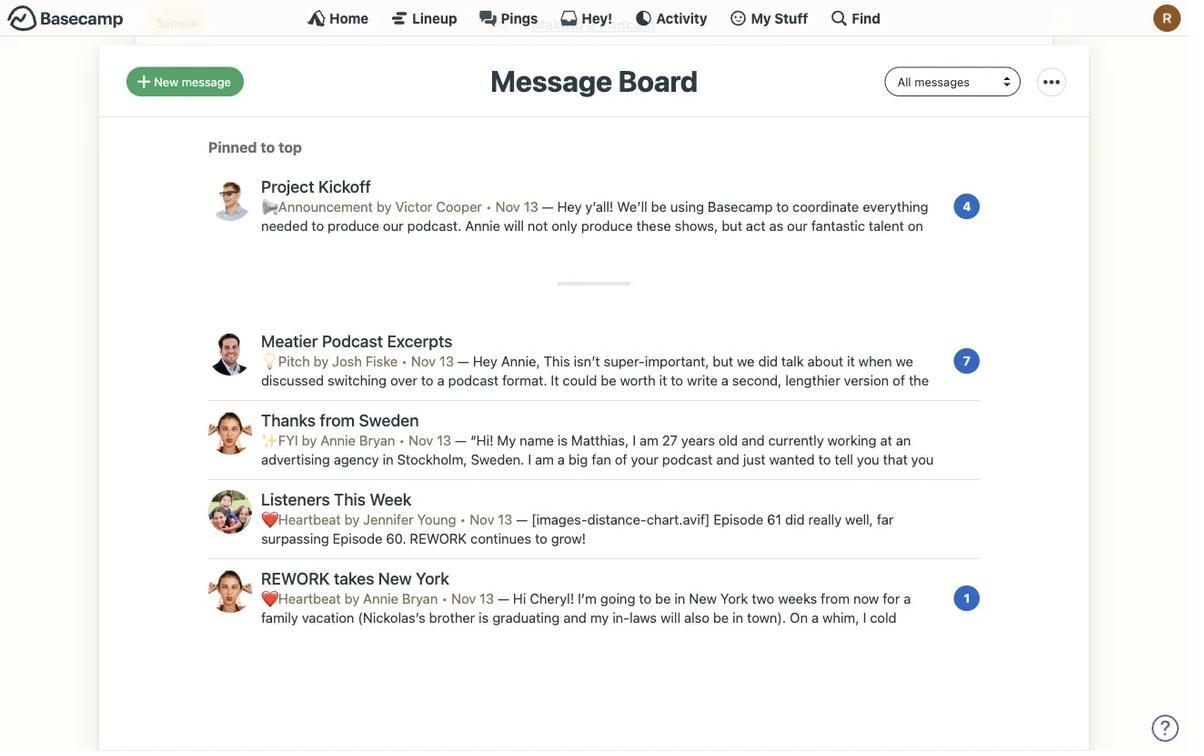 Task type: vqa. For each thing, say whether or not it's contained in the screenshot.
PST
no



Task type: locate. For each thing, give the bounding box(es) containing it.
grado down brother
[[432, 630, 471, 646]]

nov 13 element for meatier podcast excerpts
[[411, 354, 454, 370]]

will left co-
[[359, 238, 379, 253]]

13 up not
[[524, 199, 538, 215]]

1 heartbeat from the top
[[278, 512, 341, 528]]

is
[[558, 433, 568, 449], [483, 471, 493, 487], [479, 610, 489, 626]]

❤️ up surpassing
[[261, 512, 275, 528]]

new up also
[[689, 591, 717, 607]]

1 horizontal spatial york
[[720, 591, 748, 607]]

— inside '—           hey y'all!                 we'll be using basecamp to coordinate everything needed to produce our podcast.                 annie will not only produce these shows, but act as our fantastic talent on the mic.                cheryl will co-produce and take over editing duties.                we'll ...'
[[542, 199, 554, 215]]

nov down excerpts
[[411, 354, 436, 370]]

be up these
[[651, 199, 667, 215]]

1 horizontal spatial produce
[[404, 238, 455, 253]]

0 horizontal spatial ...
[[673, 238, 684, 253]]

2 vertical spatial podcast
[[428, 471, 479, 487]]

1 vertical spatial from
[[821, 591, 850, 607]]

super-
[[604, 354, 645, 370]]

produce up cheryl at the left of page
[[328, 218, 379, 234]]

york up brother
[[416, 570, 449, 589]]

hey up only
[[557, 199, 582, 215]]

my
[[590, 610, 609, 626]]

0 horizontal spatial new
[[154, 75, 178, 89]]

suggestion,
[[488, 392, 560, 408]]

1 horizontal spatial it
[[659, 373, 667, 389]]

—           hi cheryl! i'm going to be in new york two weeks from now for a family vacation (nickolas's brother is               graduating and my in-laws will also be in town). on a whim, i cold emailed jonathan grado at               grado labs, a family-owned company in brooklyn that manufactures         ...
[[261, 591, 911, 646]]

— for excerpts
[[458, 354, 469, 370]]

and up owned
[[563, 610, 587, 626]]

take inside '—           hey y'all!                 we'll be using basecamp to coordinate everything needed to produce our podcast.                 annie will not only produce these shows, but act as our fantastic talent on the mic.                cheryl will co-produce and take over editing duties.                we'll ...'
[[486, 238, 512, 253]]

take inside —           hey annie,                 this isn't super-important, but we did talk about it when we discussed switching over to a podcast format. it               could be worth it to write a second, lengthier version of the excerpt attribute for every story.                 my suggestion, take it or leave i...
[[564, 392, 590, 408]]

nov 13 element up stockholm,
[[409, 433, 451, 449]]

0 vertical spatial at
[[880, 433, 892, 449]]

1 vertical spatial annie
[[320, 433, 356, 449]]

nov 13 element
[[495, 199, 538, 215], [411, 354, 454, 370], [409, 433, 451, 449], [470, 512, 512, 528], [451, 591, 494, 607]]

important,
[[645, 354, 709, 370]]

will left not
[[504, 218, 524, 234]]

13 for rework takes new york
[[480, 591, 494, 607]]

and
[[459, 238, 482, 253], [741, 433, 765, 449], [716, 452, 739, 468], [563, 610, 587, 626]]

for
[[368, 392, 386, 408], [883, 591, 900, 607]]

produce
[[328, 218, 379, 234], [581, 218, 633, 234], [404, 238, 455, 253]]

0 horizontal spatial i
[[528, 452, 531, 468]]

in left brooklyn
[[671, 630, 682, 646]]

is up 'labs,' at the bottom
[[479, 610, 489, 626]]

this up 'it'
[[544, 354, 570, 370]]

using
[[670, 199, 704, 215]]

on
[[790, 610, 808, 626]]

from down attribute
[[320, 411, 355, 431]]

0 vertical spatial i
[[632, 433, 636, 449]]

and down cooper
[[459, 238, 482, 253]]

— for sweden
[[455, 433, 467, 449]]

0 vertical spatial the
[[261, 238, 281, 253]]

2 vertical spatial it
[[594, 392, 602, 408]]

2 horizontal spatial i
[[863, 610, 866, 626]]

📢
[[261, 199, 275, 215]]

but
[[722, 218, 742, 234], [713, 354, 733, 370]]

— inside —           [images-distance-chart.avif]                episode 61 did really well, far surpassing episode 60. rework continues to grow!
[[516, 512, 528, 528]]

in
[[383, 452, 394, 468], [674, 591, 685, 607], [732, 610, 743, 626], [671, 630, 682, 646]]

only
[[552, 218, 578, 234]]

brother
[[429, 610, 475, 626]]

york inside —           hi cheryl! i'm going to be in new york two weeks from now for a family vacation (nickolas's brother is               graduating and my in-laws will also be in town). on a whim, i cold emailed jonathan grado at               grado labs, a family-owned company in brooklyn that manufactures         ...
[[720, 591, 748, 607]]

write
[[687, 373, 718, 389]]

2 we from the left
[[896, 354, 913, 370]]

0 horizontal spatial you
[[857, 452, 879, 468]]

top
[[278, 139, 302, 157]]

• for listeners this week
[[460, 512, 466, 528]]

1 horizontal spatial episode
[[714, 512, 763, 528]]

60.
[[386, 531, 406, 547]]

i up the "your"
[[632, 433, 636, 449]]

0 vertical spatial annie
[[465, 218, 500, 234]]

nov 13 element up brother
[[451, 591, 494, 607]]

now
[[853, 591, 879, 607]]

by down listeners this week
[[344, 512, 360, 528]]

sample element
[[149, 6, 205, 35]]

and inside —           hi cheryl! i'm going to be in new york two weeks from now for a family vacation (nickolas's brother is               graduating and my in-laws will also be in town). on a whim, i cold emailed jonathan grado at               grado labs, a family-owned company in brooklyn that manufactures         ...
[[563, 610, 587, 626]]

rework down surpassing
[[261, 570, 330, 589]]

project
[[261, 177, 314, 197]]

we'll down these
[[639, 238, 669, 253]]

we up second,
[[737, 354, 755, 370]]

my inside —           hey annie,                 this isn't super-important, but we did talk about it when we discussed switching over to a podcast format. it               could be worth it to write a second, lengthier version of the excerpt attribute for every story.                 my suggestion, take it or leave i...
[[465, 392, 484, 408]]

0 horizontal spatial we
[[737, 354, 755, 370]]

(nickolas's
[[358, 610, 425, 626]]

coordinate
[[793, 199, 859, 215]]

1 our from the left
[[383, 218, 404, 234]]

pure
[[496, 471, 524, 487]]

2 horizontal spatial produce
[[581, 218, 633, 234]]

switch accounts image
[[7, 5, 124, 33]]

1 vertical spatial over
[[390, 373, 417, 389]]

in-
[[612, 610, 630, 626]]

weeks
[[778, 591, 817, 607]]

at
[[880, 433, 892, 449], [417, 630, 429, 646]]

did right 61
[[785, 512, 805, 528]]

0 vertical spatial rework
[[410, 531, 467, 547]]

it up i...
[[659, 373, 667, 389]]

0 vertical spatial did
[[758, 354, 778, 370]]

hey inside —           hey annie,                 this isn't super-important, but we did talk about it when we discussed switching over to a podcast format. it               could be worth it to write a second, lengthier version of the excerpt attribute for every story.                 my suggestion, take it or leave i...
[[473, 354, 497, 370]]

bryan up (nickolas's
[[402, 591, 438, 607]]

0 vertical spatial we'll
[[617, 199, 647, 215]]

by right fyi
[[302, 433, 317, 449]]

at inside —           hi cheryl! i'm going to be in new york two weeks from now for a family vacation (nickolas's brother is               graduating and my in-laws will also be in town). on a whim, i cold emailed jonathan grado at               grado labs, a family-owned company in brooklyn that manufactures         ...
[[417, 630, 429, 646]]

13 up stockholm,
[[437, 433, 451, 449]]

grow!
[[551, 531, 586, 547]]

0 vertical spatial my
[[751, 10, 771, 26]]

0 horizontal spatial for
[[368, 392, 386, 408]]

0 horizontal spatial will
[[359, 238, 379, 253]]

— left hi
[[498, 591, 509, 607]]

0 horizontal spatial annie
[[320, 433, 356, 449]]

2 heartbeat from the top
[[278, 591, 341, 607]]

• up brother
[[441, 591, 448, 607]]

at left an
[[880, 433, 892, 449]]

nov for project kickoff
[[495, 199, 520, 215]]

nov up continues
[[470, 512, 494, 528]]

will
[[504, 218, 524, 234], [359, 238, 379, 253], [661, 610, 681, 626]]

is right the name
[[558, 433, 568, 449]]

0 horizontal spatial produce
[[328, 218, 379, 234]]

— inside —           hey annie,                 this isn't super-important, but we did talk about it when we discussed switching over to a podcast format. it               could be worth it to write a second, lengthier version of the excerpt attribute for every story.                 my suggestion, take it or leave i...
[[458, 354, 469, 370]]

listeners
[[261, 490, 330, 510]]

nov
[[495, 199, 520, 215], [411, 354, 436, 370], [409, 433, 433, 449], [470, 512, 494, 528], [451, 591, 476, 607]]

1 vertical spatial bryan
[[402, 591, 438, 607]]

annie up (nickolas's
[[363, 591, 398, 607]]

✨
[[261, 433, 275, 449]]

1 horizontal spatial did
[[785, 512, 805, 528]]

1 you from the left
[[857, 452, 879, 468]]

2 vertical spatial my
[[497, 433, 516, 449]]

hey inside '—           hey y'all!                 we'll be using basecamp to coordinate everything needed to produce our podcast.                 annie will not only produce these shows, but act as our fantastic talent on the mic.                cheryl will co-produce and take over editing duties.                we'll ...'
[[557, 199, 582, 215]]

1 vertical spatial for
[[883, 591, 900, 607]]

podcast
[[599, 16, 656, 34], [322, 332, 383, 352]]

nov 13 element up not
[[495, 199, 538, 215]]

podcast up the story.
[[448, 373, 499, 389]]

1 vertical spatial ...
[[862, 630, 874, 646]]

message
[[182, 75, 231, 89]]

from
[[320, 411, 355, 431], [821, 591, 850, 607]]

you
[[857, 452, 879, 468], [911, 452, 934, 468]]

as
[[769, 218, 783, 234]]

0 vertical spatial take
[[486, 238, 512, 253]]

currently
[[768, 433, 824, 449]]

1 vertical spatial at
[[417, 630, 429, 646]]

episode down ❤️ heartbeat by              jennifer young • nov 13
[[333, 531, 382, 547]]

from up whim,
[[821, 591, 850, 607]]

0 horizontal spatial rework
[[261, 570, 330, 589]]

story.
[[427, 392, 461, 408]]

new message link
[[126, 67, 244, 97]]

podcast down years
[[662, 452, 713, 468]]

podcast
[[448, 373, 499, 389], [662, 452, 713, 468], [428, 471, 479, 487]]

1 horizontal spatial that
[[883, 452, 908, 468]]

13 up continues
[[498, 512, 512, 528]]

take left 'editing'
[[486, 238, 512, 253]]

by left victor
[[377, 199, 392, 215]]

sweden.
[[471, 452, 524, 468]]

1 vertical spatial rework
[[261, 570, 330, 589]]

1 vertical spatial am
[[535, 452, 554, 468]]

2 vertical spatial i
[[863, 610, 866, 626]]

• for rework takes new york
[[441, 591, 448, 607]]

takes
[[334, 570, 374, 589]]

— up not
[[542, 199, 554, 215]]

over
[[516, 238, 543, 253], [390, 373, 417, 389]]

1 vertical spatial it
[[659, 373, 667, 389]]

0 horizontal spatial did
[[758, 354, 778, 370]]

0 vertical spatial episode
[[714, 512, 763, 528]]

—
[[542, 199, 554, 215], [458, 354, 469, 370], [455, 433, 467, 449], [516, 512, 528, 528], [498, 591, 509, 607]]

it
[[847, 354, 855, 370], [659, 373, 667, 389], [594, 392, 602, 408]]

0 vertical spatial that
[[883, 452, 908, 468]]

0 vertical spatial of
[[893, 373, 905, 389]]

13 for meatier podcast excerpts
[[439, 354, 454, 370]]

— inside —           "hi!                 my name is matthias, i am 27 years old and currently working at an advertising agency in stockholm, sweden.               i am a big fan of your podcast and just wanted to tell you that you are doing a great               job. your podcast is pure gold!                 take c...
[[455, 433, 467, 449]]

annie for new
[[363, 591, 398, 607]]

of inside —           "hi!                 my name is matthias, i am 27 years old and currently working at an advertising agency in stockholm, sweden.               i am a big fan of your podcast and just wanted to tell you that you are doing a great               job. your podcast is pure gold!                 take c...
[[615, 452, 627, 468]]

1 horizontal spatial hey
[[557, 199, 582, 215]]

2 horizontal spatial new
[[689, 591, 717, 607]]

for up "cold"
[[883, 591, 900, 607]]

nov 13 element down excerpts
[[411, 354, 454, 370]]

nov for meatier podcast excerpts
[[411, 354, 436, 370]]

our right as
[[787, 218, 808, 234]]

0 vertical spatial over
[[516, 238, 543, 253]]

this down great
[[334, 490, 366, 510]]

over up every
[[390, 373, 417, 389]]

1 horizontal spatial annie
[[363, 591, 398, 607]]

take
[[486, 238, 512, 253], [564, 392, 590, 408]]

by for takes
[[344, 591, 360, 607]]

message board
[[490, 64, 698, 98]]

0 vertical spatial heartbeat
[[278, 512, 341, 528]]

1 ❤️ from the top
[[261, 512, 275, 528]]

to up the story.
[[421, 373, 434, 389]]

1 vertical spatial that
[[744, 630, 769, 646]]

pitch
[[278, 354, 310, 370]]

podcast down stockholm,
[[428, 471, 479, 487]]

company
[[611, 630, 668, 646]]

take down could
[[564, 392, 590, 408]]

owned
[[566, 630, 607, 646]]

be inside —           hey annie,                 this isn't super-important, but we did talk about it when we discussed switching over to a podcast format. it               could be worth it to write a second, lengthier version of the excerpt attribute for every story.                 my suggestion, take it or leave i...
[[601, 373, 616, 389]]

0 horizontal spatial over
[[390, 373, 417, 389]]

... down "cold"
[[862, 630, 874, 646]]

0 horizontal spatial it
[[594, 392, 602, 408]]

in left town).
[[732, 610, 743, 626]]

bryan
[[359, 433, 395, 449], [402, 591, 438, 607]]

will inside —           hi cheryl! i'm going to be in new york two weeks from now for a family vacation (nickolas's brother is               graduating and my in-laws will also be in town). on a whim, i cold emailed jonathan grado at               grado labs, a family-owned company in brooklyn that manufactures         ...
[[661, 610, 681, 626]]

1 we from the left
[[737, 354, 755, 370]]

2 horizontal spatial will
[[661, 610, 681, 626]]

new up ❤️ heartbeat by              annie bryan • nov 13
[[378, 570, 412, 589]]

bryan down sweden
[[359, 433, 395, 449]]

0 vertical spatial this
[[544, 354, 570, 370]]

really
[[808, 512, 842, 528]]

about
[[808, 354, 843, 370]]

over inside '—           hey y'all!                 we'll be using basecamp to coordinate everything needed to produce our podcast.                 annie will not only produce these shows, but act as our fantastic talent on the mic.                cheryl will co-produce and take over editing duties.                we'll ...'
[[516, 238, 543, 253]]

that down town).
[[744, 630, 769, 646]]

we'll
[[617, 199, 647, 215], [639, 238, 669, 253]]

am up the "your"
[[640, 433, 659, 449]]

we'll up these
[[617, 199, 647, 215]]

but down basecamp
[[722, 218, 742, 234]]

0 horizontal spatial of
[[615, 452, 627, 468]]

0 horizontal spatial grado
[[375, 630, 413, 646]]

1 horizontal spatial the
[[909, 373, 929, 389]]

y'all!
[[585, 199, 614, 215]]

1 vertical spatial heartbeat
[[278, 591, 341, 607]]

new message
[[154, 75, 231, 89]]

fyi
[[278, 433, 298, 449]]

the down needed
[[261, 238, 281, 253]]

to
[[261, 139, 275, 157], [776, 199, 789, 215], [312, 218, 324, 234], [421, 373, 434, 389], [671, 373, 683, 389], [818, 452, 831, 468], [535, 531, 547, 547], [639, 591, 651, 607]]

13 down excerpts
[[439, 354, 454, 370]]

and inside '—           hey y'all!                 we'll be using basecamp to coordinate everything needed to produce our podcast.                 annie will not only produce these shows, but act as our fantastic talent on the mic.                cheryl will co-produce and take over editing duties.                we'll ...'
[[459, 238, 482, 253]]

1 vertical spatial episode
[[333, 531, 382, 547]]

nov up brother
[[451, 591, 476, 607]]

hey!
[[582, 10, 613, 26]]

4 link
[[954, 194, 980, 220]]

the inside '—           hey y'all!                 we'll be using basecamp to coordinate everything needed to produce our podcast.                 annie will not only produce these shows, but act as our fantastic talent on the mic.                cheryl will co-produce and take over editing duties.                we'll ...'
[[261, 238, 281, 253]]

0 horizontal spatial hey
[[473, 354, 497, 370]]

this inside —           hey annie,                 this isn't super-important, but we did talk about it when we discussed switching over to a podcast format. it               could be worth it to write a second, lengthier version of the excerpt attribute for every story.                 my suggestion, take it or leave i...
[[544, 354, 570, 370]]

annie bryan image
[[208, 570, 252, 614]]

at inside —           "hi!                 my name is matthias, i am 27 years old and currently working at an advertising agency in stockholm, sweden.               i am a big fan of your podcast and just wanted to tell you that you are doing a great               job. your podcast is pure gold!                 take c...
[[880, 433, 892, 449]]

4
[[963, 200, 971, 214]]

to down "announcement"
[[312, 218, 324, 234]]

0 vertical spatial will
[[504, 218, 524, 234]]

rework down young
[[410, 531, 467, 547]]

0 horizontal spatial from
[[320, 411, 355, 431]]

did up second,
[[758, 354, 778, 370]]

of inside —           hey annie,                 this isn't super-important, but we did talk about it when we discussed switching over to a podcast format. it               could be worth it to write a second, lengthier version of the excerpt attribute for every story.                 my suggestion, take it or leave i...
[[893, 373, 905, 389]]

— inside —           hi cheryl! i'm going to be in new york two weeks from now for a family vacation (nickolas's brother is               graduating and my in-laws will also be in town). on a whim, i cold emailed jonathan grado at               grado labs, a family-owned company in brooklyn that manufactures         ...
[[498, 591, 509, 607]]

— up the story.
[[458, 354, 469, 370]]

produce up duties.
[[581, 218, 633, 234]]

1 vertical spatial did
[[785, 512, 805, 528]]

of right the version
[[893, 373, 905, 389]]

am up gold!
[[535, 452, 554, 468]]

victor cooper image
[[208, 178, 252, 222]]

1 horizontal spatial for
[[883, 591, 900, 607]]

—           hey y'all!                 we'll be using basecamp to coordinate everything needed to produce our podcast.                 annie will not only produce these shows, but act as our fantastic talent on the mic.                cheryl will co-produce and take over editing duties.                we'll ...
[[261, 199, 928, 253]]

nov up stockholm,
[[409, 433, 433, 449]]

0 horizontal spatial bryan
[[359, 433, 395, 449]]

— left "hi!
[[455, 433, 467, 449]]

0 vertical spatial bryan
[[359, 433, 395, 449]]

well,
[[845, 512, 873, 528]]

my up sweden.
[[497, 433, 516, 449]]

for inside —           hey annie,                 this isn't super-important, but we did talk about it when we discussed switching over to a podcast format. it               could be worth it to write a second, lengthier version of the excerpt attribute for every story.                 my suggestion, take it or leave i...
[[368, 392, 386, 408]]

my left stuff
[[751, 10, 771, 26]]

working
[[828, 433, 877, 449]]

1 vertical spatial but
[[713, 354, 733, 370]]

• right young
[[460, 512, 466, 528]]

nov 13 element for rework takes new york
[[451, 591, 494, 607]]

0 horizontal spatial the
[[261, 238, 281, 253]]

2 horizontal spatial annie
[[465, 218, 500, 234]]

in up job.
[[383, 452, 394, 468]]

new left "message"
[[154, 75, 178, 89]]

graduating
[[492, 610, 560, 626]]

discussed
[[261, 373, 324, 389]]

nov right cooper
[[495, 199, 520, 215]]

1 horizontal spatial podcast
[[599, 16, 656, 34]]

that inside —           hi cheryl! i'm going to be in new york two weeks from now for a family vacation (nickolas's brother is               graduating and my in-laws will also be in town). on a whim, i cold emailed jonathan grado at               grado labs, a family-owned company in brooklyn that manufactures         ...
[[744, 630, 769, 646]]

but inside —           hey annie,                 this isn't super-important, but we did talk about it when we discussed switching over to a podcast format. it               could be worth it to write a second, lengthier version of the excerpt attribute for every story.                 my suggestion, take it or leave i...
[[713, 354, 733, 370]]

• for thanks from sweden
[[399, 433, 405, 449]]

0 vertical spatial is
[[558, 433, 568, 449]]

❤️ up the family
[[261, 591, 275, 607]]

[images-
[[531, 512, 587, 528]]

it left the or on the right bottom
[[594, 392, 602, 408]]

hey! button
[[560, 9, 613, 27]]

to down [images-
[[535, 531, 547, 547]]

1 horizontal spatial our
[[787, 218, 808, 234]]

0 vertical spatial but
[[722, 218, 742, 234]]

new inside —           hi cheryl! i'm going to be in new york two weeks from now for a family vacation (nickolas's brother is               graduating and my in-laws will also be in town). on a whim, i cold emailed jonathan grado at               grado labs, a family-owned company in brooklyn that manufactures         ...
[[689, 591, 717, 607]]

0 horizontal spatial this
[[334, 490, 366, 510]]

rework inside —           [images-distance-chart.avif]                episode 61 did really well, far surpassing episode 60. rework continues to grow!
[[410, 531, 467, 547]]

to left top
[[261, 139, 275, 157]]

young
[[417, 512, 456, 528]]

1 horizontal spatial at
[[880, 433, 892, 449]]

0 vertical spatial am
[[640, 433, 659, 449]]

by for kickoff
[[377, 199, 392, 215]]

will left also
[[661, 610, 681, 626]]

hey
[[557, 199, 582, 215], [473, 354, 497, 370]]

2 vertical spatial is
[[479, 610, 489, 626]]

that down an
[[883, 452, 908, 468]]

0 horizontal spatial take
[[486, 238, 512, 253]]

we right when
[[896, 354, 913, 370]]

that
[[883, 452, 908, 468], [744, 630, 769, 646]]

1 horizontal spatial we
[[896, 354, 913, 370]]

i down the name
[[528, 452, 531, 468]]

grado down (nickolas's
[[375, 630, 413, 646]]

1 horizontal spatial you
[[911, 452, 934, 468]]

jennifer young image
[[208, 491, 252, 535]]

rework
[[410, 531, 467, 547], [261, 570, 330, 589]]

i inside —           hi cheryl! i'm going to be in new york two weeks from now for a family vacation (nickolas's brother is               graduating and my in-laws will also be in town). on a whim, i cold emailed jonathan grado at               grado labs, a family-owned company in brooklyn that manufactures         ...
[[863, 610, 866, 626]]

0 horizontal spatial our
[[383, 218, 404, 234]]

of
[[893, 373, 905, 389], [615, 452, 627, 468]]

it left when
[[847, 354, 855, 370]]

1 vertical spatial is
[[483, 471, 493, 487]]

1 vertical spatial the
[[909, 373, 929, 389]]

hey left annie,
[[473, 354, 497, 370]]

nov 13 element up continues
[[470, 512, 512, 528]]

2 ❤️ from the top
[[261, 591, 275, 607]]

• for meatier podcast excerpts
[[401, 354, 408, 370]]

by
[[377, 199, 392, 215], [313, 354, 329, 370], [302, 433, 317, 449], [344, 512, 360, 528], [344, 591, 360, 607]]

2 vertical spatial will
[[661, 610, 681, 626]]

0 vertical spatial it
[[847, 354, 855, 370]]

1 vertical spatial york
[[720, 591, 748, 607]]

nov for thanks from sweden
[[409, 433, 433, 449]]

1 vertical spatial podcast
[[322, 332, 383, 352]]

heartbeat up surpassing
[[278, 512, 341, 528]]

my inside —           "hi!                 my name is matthias, i am 27 years old and currently working at an advertising agency in stockholm, sweden.               i am a big fan of your podcast and just wanted to tell you that you are doing a great               job. your podcast is pure gold!                 take c...
[[497, 433, 516, 449]]

episode left 61
[[714, 512, 763, 528]]

1 vertical spatial new
[[378, 570, 412, 589]]

0 horizontal spatial episode
[[333, 531, 382, 547]]

2 vertical spatial new
[[689, 591, 717, 607]]

the left 7 link at top right
[[909, 373, 929, 389]]

0 horizontal spatial york
[[416, 570, 449, 589]]

did inside —           hey annie,                 this isn't super-important, but we did talk about it when we discussed switching over to a podcast format. it               could be worth it to write a second, lengthier version of the excerpt attribute for every story.                 my suggestion, take it or leave i...
[[758, 354, 778, 370]]



Task type: describe. For each thing, give the bounding box(es) containing it.
activity
[[656, 10, 707, 26]]

podcast inside breadcrumb element
[[599, 16, 656, 34]]

by for podcast
[[313, 354, 329, 370]]

... inside '—           hey y'all!                 we'll be using basecamp to coordinate everything needed to produce our podcast.                 annie will not only produce these shows, but act as our fantastic talent on the mic.                cheryl will co-produce and take over editing duties.                we'll ...'
[[673, 238, 684, 253]]

and down old
[[716, 452, 739, 468]]

and up just
[[741, 433, 765, 449]]

i'm
[[578, 591, 597, 607]]

heartbeat for listeners
[[278, 512, 341, 528]]

labs,
[[474, 630, 508, 646]]

in inside —           "hi!                 my name is matthias, i am 27 years old and currently working at an advertising agency in stockholm, sweden.               i am a big fan of your podcast and just wanted to tell you that you are doing a great               job. your podcast is pure gold!                 take c...
[[383, 452, 394, 468]]

announcement
[[278, 199, 373, 215]]

pinned
[[208, 139, 257, 157]]

13 for project kickoff
[[524, 199, 538, 215]]

thanks from sweden
[[261, 411, 419, 431]]

from inside —           hi cheryl! i'm going to be in new york two weeks from now for a family vacation (nickolas's brother is               graduating and my in-laws will also be in town). on a whim, i cold emailed jonathan grado at               grado labs, a family-owned company in brooklyn that manufactures         ...
[[821, 591, 850, 607]]

to up as
[[776, 199, 789, 215]]

continues
[[470, 531, 531, 547]]

but inside '—           hey y'all!                 we'll be using basecamp to coordinate everything needed to produce our podcast.                 annie will not only produce these shows, but act as our fantastic talent on the mic.                cheryl will co-produce and take over editing duties.                we'll ...'
[[722, 218, 742, 234]]

project kickoff
[[261, 177, 371, 197]]

did inside —           [images-distance-chart.avif]                episode 61 did really well, far surpassing episode 60. rework continues to grow!
[[785, 512, 805, 528]]

two
[[752, 591, 774, 607]]

activity link
[[634, 9, 707, 27]]

it
[[551, 373, 559, 389]]

duties.
[[593, 238, 635, 253]]

heartbeat for rework
[[278, 591, 341, 607]]

0 vertical spatial york
[[416, 570, 449, 589]]

2 you from the left
[[911, 452, 934, 468]]

manufactures
[[773, 630, 858, 646]]

version
[[844, 373, 889, 389]]

an
[[896, 433, 911, 449]]

kickoff
[[318, 177, 371, 197]]

stockholm,
[[397, 452, 467, 468]]

main element
[[0, 0, 1188, 36]]

by for this
[[344, 512, 360, 528]]

brooklyn
[[686, 630, 741, 646]]

listeners this week
[[261, 490, 411, 510]]

switching
[[328, 373, 387, 389]]

0 vertical spatial new
[[154, 75, 178, 89]]

cooper
[[436, 199, 482, 215]]

could
[[563, 373, 597, 389]]

bryan for new
[[402, 591, 438, 607]]

josh fiske image
[[208, 333, 252, 376]]

— for new
[[498, 591, 509, 607]]

1 horizontal spatial new
[[378, 570, 412, 589]]

excerpts
[[387, 332, 453, 352]]

or
[[606, 392, 618, 408]]

❤️ for listeners this week
[[261, 512, 275, 528]]

vacation
[[302, 610, 354, 626]]

advertising
[[261, 452, 330, 468]]

family-
[[523, 630, 566, 646]]

61
[[767, 512, 782, 528]]

2 grado from the left
[[432, 630, 471, 646]]

0 horizontal spatial podcast
[[322, 332, 383, 352]]

home link
[[308, 9, 369, 27]]

needed
[[261, 218, 308, 234]]

to inside —           [images-distance-chart.avif]                episode 61 did really well, far surpassing episode 60. rework continues to grow!
[[535, 531, 547, 547]]

making a podcast
[[532, 16, 656, 34]]

2 horizontal spatial it
[[847, 354, 855, 370]]

going
[[600, 591, 635, 607]]

— for week
[[516, 512, 528, 528]]

nov for listeners this week
[[470, 512, 494, 528]]

over inside —           hey annie,                 this isn't super-important, but we did talk about it when we discussed switching over to a podcast format. it               could be worth it to write a second, lengthier version of the excerpt attribute for every story.                 my suggestion, take it or leave i...
[[390, 373, 417, 389]]

fan
[[592, 452, 611, 468]]

be inside '—           hey y'all!                 we'll be using basecamp to coordinate everything needed to produce our podcast.                 annie will not only produce these shows, but act as our fantastic talent on the mic.                cheryl will co-produce and take over editing duties.                we'll ...'
[[651, 199, 667, 215]]

breadcrumb element
[[136, 6, 1053, 45]]

to inside —           "hi!                 my name is matthias, i am 27 years old and currently working at an advertising agency in stockholm, sweden.               i am a big fan of your podcast and just wanted to tell you that you are doing a great               job. your podcast is pure gold!                 take c...
[[818, 452, 831, 468]]

job.
[[370, 471, 393, 487]]

leave
[[622, 392, 654, 408]]

josh
[[332, 354, 362, 370]]

matthias,
[[571, 433, 629, 449]]

home
[[329, 10, 369, 26]]

1 vertical spatial will
[[359, 238, 379, 253]]

💡 pitch by              josh fiske • nov 13
[[261, 354, 454, 370]]

podcast inside —           hey annie,                 this isn't super-important, but we did talk about it when we discussed switching over to a podcast format. it               could be worth it to write a second, lengthier version of the excerpt attribute for every story.                 my suggestion, take it or leave i...
[[448, 373, 499, 389]]

take
[[563, 471, 592, 487]]

2 our from the left
[[787, 218, 808, 234]]

podcast.
[[407, 218, 461, 234]]

1 vertical spatial we'll
[[639, 238, 669, 253]]

"hi!
[[470, 433, 493, 449]]

talk
[[781, 354, 804, 370]]

annie bryan image
[[208, 412, 252, 455]]

these
[[636, 218, 671, 234]]

the inside —           hey annie,                 this isn't super-important, but we did talk about it when we discussed switching over to a podcast format. it               could be worth it to write a second, lengthier version of the excerpt attribute for every story.                 my suggestion, take it or leave i...
[[909, 373, 929, 389]]

lengthier
[[785, 373, 840, 389]]

... inside —           hi cheryl! i'm going to be in new york two weeks from now for a family vacation (nickolas's brother is               graduating and my in-laws will also be in town). on a whim, i cold emailed jonathan grado at               grado labs, a family-owned company in brooklyn that manufactures         ...
[[862, 630, 874, 646]]

❤️ for rework takes new york
[[261, 591, 275, 607]]

lineup
[[412, 10, 457, 26]]

is inside —           hi cheryl! i'm going to be in new york two weeks from now for a family vacation (nickolas's brother is               graduating and my in-laws will also be in town). on a whim, i cold emailed jonathan grado at               grado labs, a family-owned company in brooklyn that manufactures         ...
[[479, 610, 489, 626]]

• for project kickoff
[[486, 199, 492, 215]]

in up also
[[674, 591, 685, 607]]

1 vertical spatial i
[[528, 452, 531, 468]]

13 for thanks from sweden
[[437, 433, 451, 449]]

by for from
[[302, 433, 317, 449]]

0 vertical spatial from
[[320, 411, 355, 431]]

ruby image
[[1154, 5, 1181, 32]]

every
[[389, 392, 423, 408]]

❤️ heartbeat by              annie bryan • nov 13
[[261, 591, 494, 607]]

co-
[[382, 238, 404, 253]]

1 horizontal spatial am
[[640, 433, 659, 449]]

nov 13 element for thanks from sweden
[[409, 433, 451, 449]]

agency
[[334, 452, 379, 468]]

be up the laws
[[655, 591, 671, 607]]

victor
[[395, 199, 432, 215]]

1 vertical spatial this
[[334, 490, 366, 510]]

editing
[[547, 238, 589, 253]]

just
[[743, 452, 766, 468]]

act
[[746, 218, 766, 234]]

27
[[662, 433, 678, 449]]

1 horizontal spatial will
[[504, 218, 524, 234]]

hi
[[513, 591, 526, 607]]

that inside —           "hi!                 my name is matthias, i am 27 years old and currently working at an advertising agency in stockholm, sweden.               i am a big fan of your podcast and just wanted to tell you that you are doing a great               job. your podcast is pure gold!                 take c...
[[883, 452, 908, 468]]

making
[[532, 16, 583, 34]]

everything
[[863, 199, 928, 215]]

to down important,
[[671, 373, 683, 389]]

fantastic
[[811, 218, 865, 234]]

💡
[[261, 354, 275, 370]]

excerpt
[[261, 392, 308, 408]]

jonathan
[[313, 630, 371, 646]]

tell
[[835, 452, 853, 468]]

be up brooklyn
[[713, 610, 729, 626]]

1 grado from the left
[[375, 630, 413, 646]]

📢 announcement by              victor cooper • nov 13
[[261, 199, 538, 215]]

0 horizontal spatial am
[[535, 452, 554, 468]]

to inside —           hi cheryl! i'm going to be in new york two weeks from now for a family vacation (nickolas's brother is               graduating and my in-laws will also be in town). on a whim, i cold emailed jonathan grado at               grado labs, a family-owned company in brooklyn that manufactures         ...
[[639, 591, 651, 607]]

nov 13 element for project kickoff
[[495, 199, 538, 215]]

talent
[[869, 218, 904, 234]]

great
[[334, 471, 367, 487]]

far
[[877, 512, 894, 528]]

jennifer
[[363, 512, 414, 528]]

are
[[261, 471, 281, 487]]

annie for sweden
[[320, 433, 356, 449]]

find button
[[830, 9, 881, 27]]

worth
[[620, 373, 656, 389]]

my inside popup button
[[751, 10, 771, 26]]

chart.avif]
[[647, 512, 710, 528]]

years
[[681, 433, 715, 449]]

pinned to top
[[208, 139, 302, 157]]

13 for listeners this week
[[498, 512, 512, 528]]

week
[[370, 490, 411, 510]]

town).
[[747, 610, 786, 626]]

thanks
[[261, 411, 316, 431]]

nov for rework takes new york
[[451, 591, 476, 607]]

big
[[569, 452, 588, 468]]

nov 13 element for listeners this week
[[470, 512, 512, 528]]

bryan for sweden
[[359, 433, 395, 449]]

hey for project kickoff
[[557, 199, 582, 215]]

distance-
[[587, 512, 647, 528]]

find
[[852, 10, 881, 26]]

annie inside '—           hey y'all!                 we'll be using basecamp to coordinate everything needed to produce our podcast.                 annie will not only produce these shows, but act as our fantastic talent on the mic.                cheryl will co-produce and take over editing duties.                we'll ...'
[[465, 218, 500, 234]]

hey for meatier podcast excerpts
[[473, 354, 497, 370]]

whim,
[[822, 610, 859, 626]]

1 vertical spatial podcast
[[662, 452, 713, 468]]

family
[[261, 610, 298, 626]]

for inside —           hi cheryl! i'm going to be in new york two weeks from now for a family vacation (nickolas's brother is               graduating and my in-laws will also be in town). on a whim, i cold emailed jonathan grado at               grado labs, a family-owned company in brooklyn that manufactures         ...
[[883, 591, 900, 607]]

—           hey annie,                 this isn't super-important, but we did talk about it when we discussed switching over to a podcast format. it               could be worth it to write a second, lengthier version of the excerpt attribute for every story.                 my suggestion, take it or leave i...
[[261, 354, 929, 408]]

7 link
[[954, 349, 980, 375]]

your
[[397, 471, 425, 487]]



